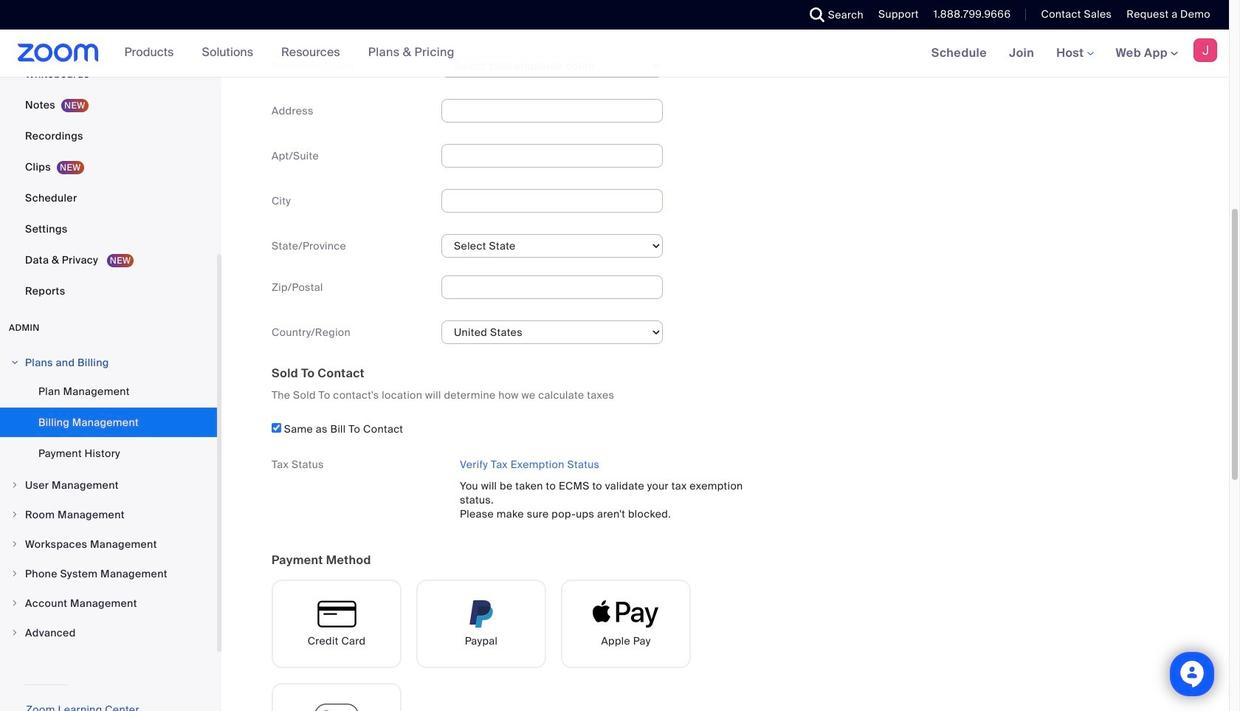 Task type: locate. For each thing, give the bounding box(es) containing it.
2 right image from the top
[[10, 481, 19, 490]]

5 menu item from the top
[[0, 560, 217, 588]]

4 menu item from the top
[[0, 530, 217, 558]]

right image for fifth menu item from the bottom
[[10, 510, 19, 519]]

right image for first menu item from the bottom
[[10, 629, 19, 637]]

right image for third menu item from the bottom of the admin menu menu
[[10, 569, 19, 578]]

meetings navigation
[[921, 30, 1230, 78]]

admin menu menu
[[0, 349, 217, 649]]

5 right image from the top
[[10, 569, 19, 578]]

None checkbox
[[272, 423, 281, 433]]

profile picture image
[[1194, 38, 1218, 62]]

1 right image from the top
[[10, 358, 19, 367]]

right image
[[10, 358, 19, 367], [10, 481, 19, 490], [10, 510, 19, 519], [10, 540, 19, 549], [10, 569, 19, 578], [10, 599, 19, 608], [10, 629, 19, 637]]

menu
[[0, 377, 217, 470]]

6 menu item from the top
[[0, 589, 217, 618]]

None text field
[[442, 99, 663, 122], [442, 144, 663, 168], [442, 99, 663, 122], [442, 144, 663, 168]]

banner
[[0, 30, 1230, 78]]

product information navigation
[[113, 30, 466, 77]]

3 right image from the top
[[10, 510, 19, 519]]

None text field
[[442, 0, 663, 21], [442, 189, 663, 213], [442, 275, 663, 299], [442, 0, 663, 21], [442, 189, 663, 213], [442, 275, 663, 299]]

right image for second menu item
[[10, 481, 19, 490]]

4 right image from the top
[[10, 540, 19, 549]]

menu item
[[0, 349, 217, 377], [0, 471, 217, 499], [0, 501, 217, 529], [0, 530, 217, 558], [0, 560, 217, 588], [0, 589, 217, 618], [0, 619, 217, 647]]

7 right image from the top
[[10, 629, 19, 637]]

right image for 1st menu item
[[10, 358, 19, 367]]

7 menu item from the top
[[0, 619, 217, 647]]

6 right image from the top
[[10, 599, 19, 608]]

right image for 6th menu item
[[10, 599, 19, 608]]



Task type: describe. For each thing, give the bounding box(es) containing it.
menu inside side navigation navigation
[[0, 377, 217, 470]]

1 menu item from the top
[[0, 349, 217, 377]]

google pay image
[[272, 683, 402, 711]]

personal menu menu
[[0, 0, 217, 307]]

side navigation navigation
[[0, 0, 222, 711]]

2 menu item from the top
[[0, 471, 217, 499]]

3 menu item from the top
[[0, 501, 217, 529]]

right image for 4th menu item from the bottom of the admin menu menu
[[10, 540, 19, 549]]

zoom logo image
[[18, 44, 99, 62]]



Task type: vqa. For each thing, say whether or not it's contained in the screenshot.
first menu item
yes



